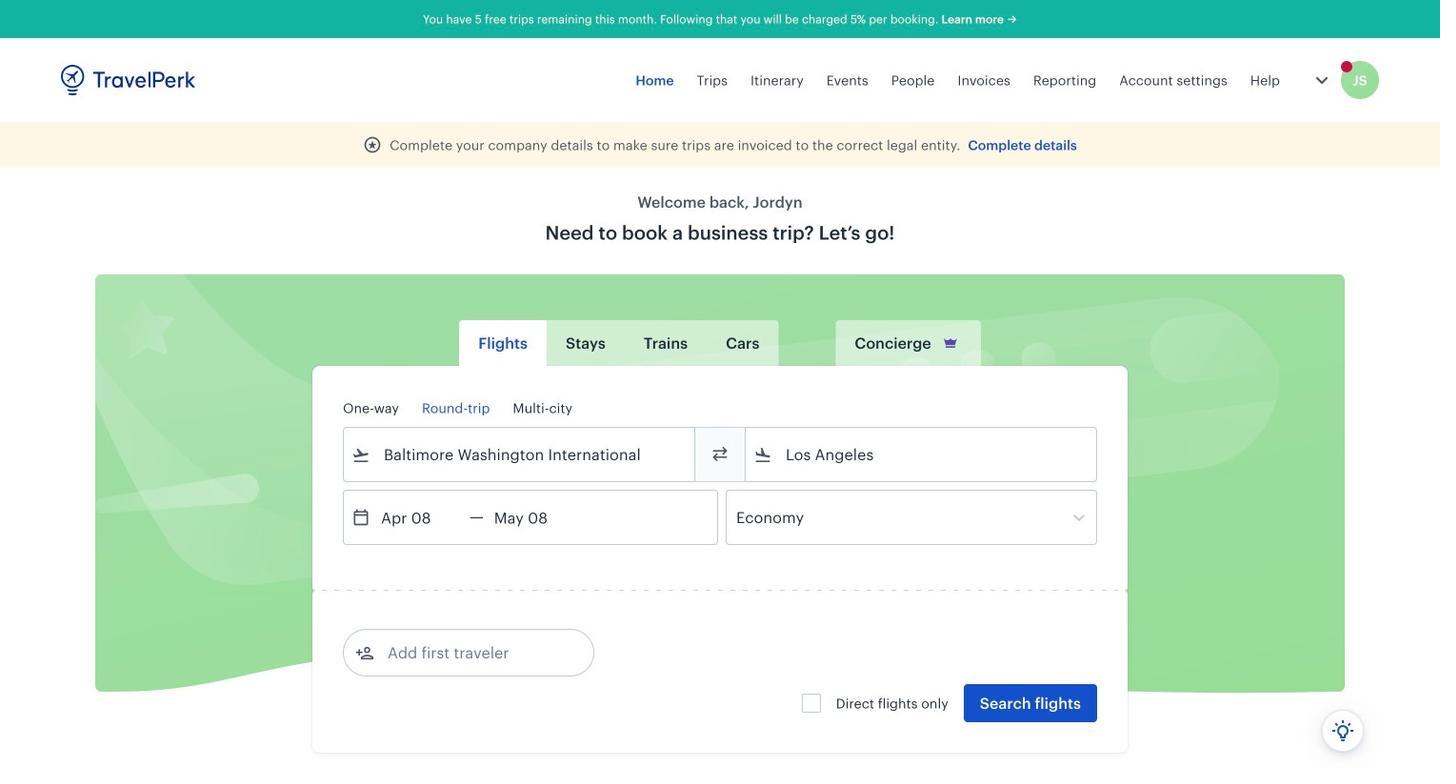 Task type: locate. For each thing, give the bounding box(es) containing it.
Return text field
[[484, 491, 583, 544]]

From search field
[[371, 439, 670, 470]]

Add first traveler search field
[[375, 638, 573, 668]]



Task type: describe. For each thing, give the bounding box(es) containing it.
To search field
[[773, 439, 1072, 470]]

Depart text field
[[371, 491, 470, 544]]



